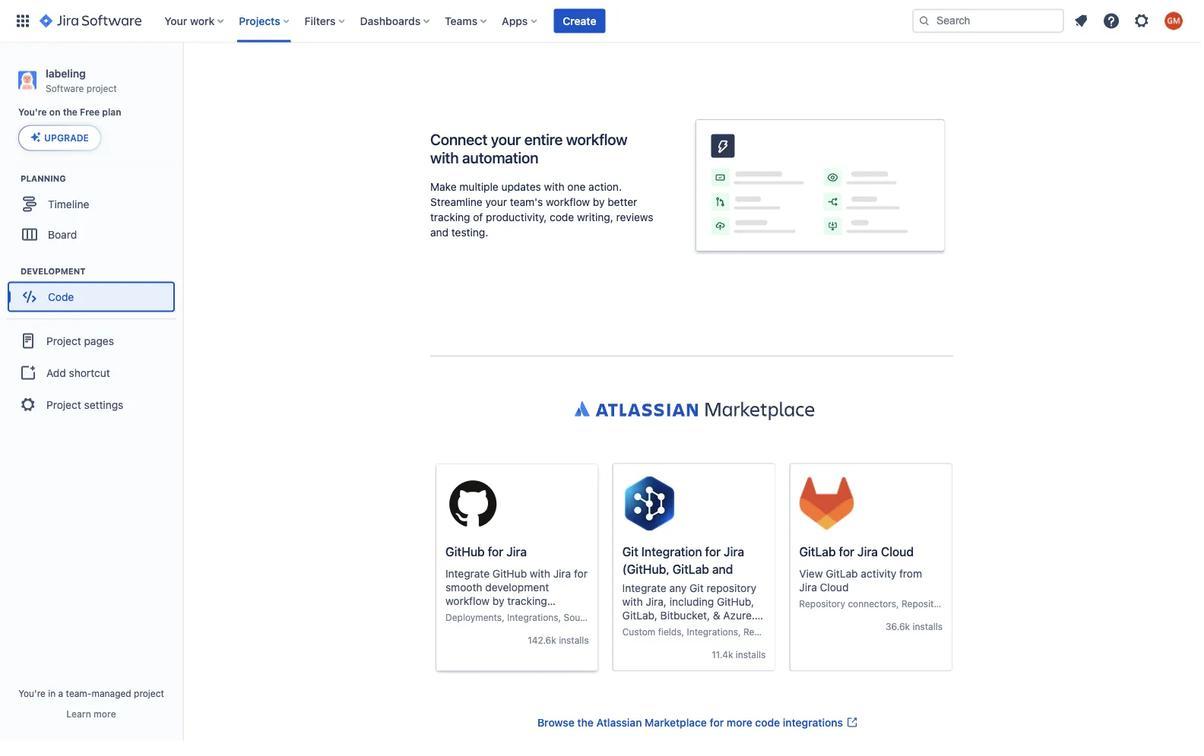 Task type: describe. For each thing, give the bounding box(es) containing it.
apps button
[[498, 9, 543, 33]]

more inside integrate any git repository with jira, including github, gitlab, bitbucket, & azure. see more information & get realtime updates
[[644, 623, 669, 636]]

better
[[608, 196, 638, 208]]

0 horizontal spatial repository
[[744, 627, 790, 638]]

make
[[431, 181, 457, 193]]

fields
[[658, 627, 682, 638]]

custom fields , integrations , repository connectors
[[623, 627, 841, 638]]

automation
[[462, 149, 539, 167]]

upgrade
[[44, 133, 89, 143]]

connectors inside view gitlab activity from jira cloud repository connectors , repository hooks
[[848, 599, 897, 609]]

labeling
[[46, 67, 86, 79]]

1 horizontal spatial repository
[[800, 599, 846, 609]]

browse
[[538, 717, 575, 729]]

add shortcut button
[[6, 358, 176, 388]]

board
[[48, 228, 77, 241]]

you're in a team-managed project
[[18, 688, 164, 699]]

workflow inside the connect your entire workflow with automation
[[566, 131, 628, 149]]

gitlab for jira cloud image
[[800, 477, 854, 532]]

install for git integration for jira (github, gitlab and more)
[[736, 650, 761, 661]]

your profile and settings image
[[1165, 12, 1184, 30]]

labeling software project
[[46, 67, 117, 93]]

project for project settings
[[46, 399, 81, 411]]

development image
[[2, 262, 21, 280]]

connect
[[431, 131, 488, 149]]

(github,
[[623, 562, 670, 577]]

from
[[900, 568, 923, 580]]

more)
[[623, 580, 656, 594]]

learn
[[66, 709, 91, 720]]

for inside "link"
[[710, 717, 724, 729]]

code inside make multiple updates with one action. streamline your team's workflow by better tracking of productivity, code writing, reviews and testing.
[[550, 211, 574, 224]]

you're for you're in a team-managed project
[[18, 688, 46, 699]]

browse the atlassian marketplace for more code integrations image
[[847, 717, 859, 729]]

within
[[555, 622, 584, 635]]

in
[[48, 688, 56, 699]]

git integration for jira (github, gitlab and more)
[[623, 545, 745, 594]]

your work button
[[160, 9, 230, 33]]

see
[[623, 623, 641, 636]]

source
[[564, 613, 594, 623]]

a
[[58, 688, 63, 699]]

free
[[80, 107, 100, 118]]

jira up development
[[507, 545, 527, 559]]

bitbucket,
[[661, 610, 710, 622]]

prs,
[[497, 609, 519, 621]]

and inside git integration for jira (github, gitlab and more)
[[713, 562, 733, 577]]

dashboards button
[[356, 9, 436, 33]]

action.
[[589, 181, 622, 193]]

commits,
[[522, 609, 567, 621]]

plan
[[102, 107, 121, 118]]

36.6k install s
[[886, 622, 943, 632]]

browse the atlassian marketplace for more code integrations
[[538, 717, 844, 729]]

s for gitlab for jira cloud
[[938, 622, 943, 632]]

your
[[164, 14, 187, 27]]

view
[[800, 568, 823, 580]]

on
[[49, 107, 60, 118]]

group containing project pages
[[6, 318, 176, 426]]

updates inside integrate any git repository with jira, including github, gitlab, bitbucket, & azure. see more information & get realtime updates
[[665, 637, 705, 650]]

integrations
[[783, 717, 844, 729]]

github inside integrate github with jira for smooth development workflow by tracking branches, prs, commits, builds & deployments within jira
[[493, 568, 527, 580]]

tracking inside integrate github with jira for smooth development workflow by tracking branches, prs, commits, builds & deployments within jira
[[507, 595, 547, 608]]

custom
[[623, 627, 656, 638]]

you're on the free plan
[[18, 107, 121, 118]]

learn more
[[66, 709, 116, 720]]

jira up the activity
[[858, 545, 878, 559]]

142.6k install s
[[528, 635, 589, 646]]

gitlab up view at the right
[[800, 545, 836, 559]]

, inside view gitlab activity from jira cloud repository connectors , repository hooks
[[897, 599, 899, 609]]

learn more button
[[66, 708, 116, 720]]

of
[[473, 211, 483, 224]]

0 vertical spatial the
[[63, 107, 78, 118]]

integrate for github for jira
[[446, 568, 490, 580]]

with inside make multiple updates with one action. streamline your team's workflow by better tracking of productivity, code writing, reviews and testing.
[[544, 181, 565, 193]]

1 vertical spatial integrations
[[687, 627, 739, 638]]

install for github for jira
[[559, 635, 584, 646]]

s for github for jira
[[584, 635, 589, 646]]

git integration for jira (github, gitlab and more) image
[[623, 477, 677, 532]]

code link
[[8, 282, 175, 312]]

gitlab inside git integration for jira (github, gitlab and more)
[[673, 562, 710, 577]]

you're for you're on the free plan
[[18, 107, 47, 118]]

jira down builds
[[446, 636, 464, 649]]

projects button
[[234, 9, 296, 33]]

s for git integration for jira (github, gitlab and more)
[[761, 650, 766, 661]]

planning group
[[8, 172, 182, 254]]

your work
[[164, 14, 215, 27]]

get
[[741, 623, 757, 636]]

streamline
[[431, 196, 483, 208]]

dashboards
[[360, 14, 421, 27]]

11.4k
[[712, 650, 734, 661]]

1 horizontal spatial cloud
[[881, 545, 914, 559]]

11.4k install s
[[712, 650, 766, 661]]

azure.
[[724, 610, 755, 622]]

marketplace
[[645, 717, 707, 729]]

workflow inside integrate github with jira for smooth development workflow by tracking branches, prs, commits, builds & deployments within jira
[[446, 595, 490, 608]]

Search field
[[913, 9, 1065, 33]]

github for jira
[[446, 545, 527, 559]]

any
[[670, 582, 687, 595]]

browse the atlassian marketplace for more code integrations link
[[529, 711, 868, 735]]

filters
[[305, 14, 336, 27]]

settings
[[84, 399, 123, 411]]

142.6k
[[528, 635, 557, 646]]

more inside browse the atlassian marketplace for more code integrations "link"
[[727, 717, 753, 729]]

information
[[672, 623, 728, 636]]

help image
[[1103, 12, 1121, 30]]

writing,
[[577, 211, 614, 224]]

apps
[[502, 14, 528, 27]]

software
[[46, 83, 84, 93]]

gitlab,
[[623, 610, 658, 622]]

search image
[[919, 15, 931, 27]]

atlassian
[[597, 717, 642, 729]]

connect your entire workflow with automation
[[431, 131, 628, 167]]

activity
[[861, 568, 897, 580]]

2 horizontal spatial repository
[[902, 599, 948, 609]]



Task type: locate. For each thing, give the bounding box(es) containing it.
0 vertical spatial integrations
[[507, 613, 559, 623]]

connectors down view at the right
[[793, 627, 841, 638]]

0 vertical spatial you're
[[18, 107, 47, 118]]

integration
[[642, 545, 702, 559]]

jira down view at the right
[[800, 581, 818, 594]]

0 vertical spatial connectors
[[848, 599, 897, 609]]

multiple
[[460, 181, 499, 193]]

project for project pages
[[46, 335, 81, 347]]

by
[[593, 196, 605, 208], [493, 595, 505, 608]]

the right the on
[[63, 107, 78, 118]]

appswitcher icon image
[[14, 12, 32, 30]]

cloud down view at the right
[[820, 581, 849, 594]]

1 horizontal spatial integrate
[[623, 582, 667, 595]]

code left integrations at the right of page
[[756, 717, 781, 729]]

0 vertical spatial install
[[913, 622, 938, 632]]

1 horizontal spatial more
[[644, 623, 669, 636]]

code right source
[[597, 613, 618, 623]]

with inside integrate github with jira for smooth development workflow by tracking branches, prs, commits, builds & deployments within jira
[[530, 568, 551, 580]]

install right "36.6k"
[[913, 622, 938, 632]]

teams button
[[441, 9, 493, 33]]

0 horizontal spatial github
[[446, 545, 485, 559]]

project
[[87, 83, 117, 93], [134, 688, 164, 699]]

the right 'browse'
[[578, 717, 594, 729]]

integrate up smooth
[[446, 568, 490, 580]]

integrate for git integration for jira (github, gitlab and more)
[[623, 582, 667, 595]]

project right managed
[[134, 688, 164, 699]]

cloud up from
[[881, 545, 914, 559]]

gitlab down gitlab for jira cloud
[[826, 568, 858, 580]]

view gitlab activity from jira cloud repository connectors , repository hooks
[[800, 568, 976, 609]]

tracking down streamline
[[431, 211, 470, 224]]

development
[[21, 266, 86, 276]]

your
[[491, 131, 521, 149], [486, 196, 507, 208]]

project settings
[[46, 399, 123, 411]]

you're
[[18, 107, 47, 118], [18, 688, 46, 699]]

& down "azure."
[[731, 623, 738, 636]]

1 horizontal spatial install
[[736, 650, 761, 661]]

integrations
[[507, 613, 559, 623], [687, 627, 739, 638]]

deployments
[[446, 613, 502, 623]]

and left testing.
[[431, 226, 449, 239]]

0 horizontal spatial &
[[478, 622, 486, 635]]

github
[[446, 545, 485, 559], [493, 568, 527, 580]]

more inside learn more button
[[94, 709, 116, 720]]

2 horizontal spatial s
[[938, 622, 943, 632]]

pages
[[84, 335, 114, 347]]

0 horizontal spatial updates
[[502, 181, 541, 193]]

for inside git integration for jira (github, gitlab and more)
[[705, 545, 721, 559]]

workflow up branches,
[[446, 595, 490, 608]]

jira,
[[646, 596, 667, 608]]

1 vertical spatial integrate
[[623, 582, 667, 595]]

1 vertical spatial by
[[493, 595, 505, 608]]

2 vertical spatial s
[[761, 650, 766, 661]]

github,
[[717, 596, 755, 608]]

0 vertical spatial by
[[593, 196, 605, 208]]

by up prs,
[[493, 595, 505, 608]]

integrate any git repository with jira, including github, gitlab, bitbucket, & azure. see more information & get realtime updates
[[623, 582, 757, 650]]

1 vertical spatial and
[[713, 562, 733, 577]]

upgrade button
[[19, 126, 100, 150]]

timeline link
[[8, 189, 175, 219]]

code inside "link"
[[756, 717, 781, 729]]

development group
[[8, 265, 182, 317]]

tracking inside make multiple updates with one action. streamline your team's workflow by better tracking of productivity, code writing, reviews and testing.
[[431, 211, 470, 224]]

2 you're from the top
[[18, 688, 46, 699]]

tracking
[[431, 211, 470, 224], [507, 595, 547, 608]]

git inside integrate any git repository with jira, including github, gitlab, bitbucket, & azure. see more information & get realtime updates
[[690, 582, 704, 595]]

& up 'information'
[[713, 610, 721, 622]]

settings image
[[1133, 12, 1152, 30]]

0 vertical spatial tracking
[[431, 211, 470, 224]]

integrate inside integrate github with jira for smooth development workflow by tracking branches, prs, commits, builds & deployments within jira
[[446, 568, 490, 580]]

and up 'repository'
[[713, 562, 733, 577]]

1 horizontal spatial github
[[493, 568, 527, 580]]

work
[[190, 14, 215, 27]]

1 vertical spatial updates
[[665, 637, 705, 650]]

with left one
[[544, 181, 565, 193]]

jira inside view gitlab activity from jira cloud repository connectors , repository hooks
[[800, 581, 818, 594]]

jira software image
[[40, 12, 142, 30], [40, 12, 142, 30]]

github up smooth
[[446, 545, 485, 559]]

1 horizontal spatial s
[[761, 650, 766, 661]]

more
[[644, 623, 669, 636], [94, 709, 116, 720], [727, 717, 753, 729]]

install down get
[[736, 650, 761, 661]]

0 vertical spatial cloud
[[881, 545, 914, 559]]

1 vertical spatial s
[[584, 635, 589, 646]]

smooth
[[446, 581, 483, 594]]

jira up 'repository'
[[724, 545, 745, 559]]

0 vertical spatial project
[[46, 335, 81, 347]]

team's
[[510, 196, 543, 208]]

0 horizontal spatial connectors
[[793, 627, 841, 638]]

project pages
[[46, 335, 114, 347]]

for inside integrate github with jira for smooth development workflow by tracking branches, prs, commits, builds & deployments within jira
[[574, 568, 588, 580]]

integrate
[[446, 568, 490, 580], [623, 582, 667, 595]]

& down branches,
[[478, 622, 486, 635]]

0 vertical spatial workflow
[[566, 131, 628, 149]]

testing.
[[452, 226, 489, 239]]

1 horizontal spatial updates
[[665, 637, 705, 650]]

1 horizontal spatial project
[[134, 688, 164, 699]]

including
[[670, 596, 714, 608]]

gitlab up any
[[673, 562, 710, 577]]

repository down view at the right
[[800, 599, 846, 609]]

project settings link
[[6, 388, 176, 422]]

realtime
[[623, 637, 662, 650]]

install down within
[[559, 635, 584, 646]]

the inside "link"
[[578, 717, 594, 729]]

1 vertical spatial your
[[486, 196, 507, 208]]

2 project from the top
[[46, 399, 81, 411]]

0 vertical spatial and
[[431, 226, 449, 239]]

2 horizontal spatial code
[[756, 717, 781, 729]]

projects
[[239, 14, 280, 27]]

1 vertical spatial cloud
[[820, 581, 849, 594]]

1 vertical spatial github
[[493, 568, 527, 580]]

your inside make multiple updates with one action. streamline your team's workflow by better tracking of productivity, code writing, reviews and testing.
[[486, 196, 507, 208]]

1 vertical spatial code
[[597, 613, 618, 623]]

integrations up 11.4k
[[687, 627, 739, 638]]

& inside integrate github with jira for smooth development workflow by tracking branches, prs, commits, builds & deployments within jira
[[478, 622, 486, 635]]

for down the gitlab for jira cloud image
[[839, 545, 855, 559]]

and
[[431, 226, 449, 239], [713, 562, 733, 577]]

and inside make multiple updates with one action. streamline your team's workflow by better tracking of productivity, code writing, reviews and testing.
[[431, 226, 449, 239]]

2 horizontal spatial more
[[727, 717, 753, 729]]

0 horizontal spatial s
[[584, 635, 589, 646]]

managed
[[92, 688, 131, 699]]

by inside integrate github with jira for smooth development workflow by tracking branches, prs, commits, builds & deployments within jira
[[493, 595, 505, 608]]

1 horizontal spatial tracking
[[507, 595, 547, 608]]

0 horizontal spatial more
[[94, 709, 116, 720]]

0 vertical spatial github
[[446, 545, 485, 559]]

0 horizontal spatial the
[[63, 107, 78, 118]]

notifications image
[[1072, 12, 1091, 30]]

with up development
[[530, 568, 551, 580]]

productivity,
[[486, 211, 547, 224]]

1 horizontal spatial by
[[593, 196, 605, 208]]

updates up "team's"
[[502, 181, 541, 193]]

1 horizontal spatial connectors
[[848, 599, 897, 609]]

0 vertical spatial code
[[550, 211, 574, 224]]

shortcut
[[69, 367, 110, 379]]

gitlab
[[800, 545, 836, 559], [673, 562, 710, 577], [826, 568, 858, 580]]

planning image
[[2, 169, 21, 187]]

github for jira image
[[446, 477, 500, 532]]

s down source
[[584, 635, 589, 646]]

1 horizontal spatial the
[[578, 717, 594, 729]]

your down multiple
[[486, 196, 507, 208]]

1 vertical spatial project
[[46, 399, 81, 411]]

team-
[[66, 688, 92, 699]]

0 horizontal spatial cloud
[[820, 581, 849, 594]]

repository down "azure."
[[744, 627, 790, 638]]

workflow up action.
[[566, 131, 628, 149]]

1 vertical spatial tracking
[[507, 595, 547, 608]]

0 horizontal spatial integrate
[[446, 568, 490, 580]]

project inside 'labeling software project'
[[87, 83, 117, 93]]

1 vertical spatial workflow
[[546, 196, 590, 208]]

more up realtime
[[644, 623, 669, 636]]

with up gitlab,
[[623, 596, 643, 608]]

updates inside make multiple updates with one action. streamline your team's workflow by better tracking of productivity, code writing, reviews and testing.
[[502, 181, 541, 193]]

1 you're from the top
[[18, 107, 47, 118]]

0 vertical spatial git
[[623, 545, 639, 559]]

planning
[[21, 173, 66, 183]]

repository
[[707, 582, 757, 595]]

hooks
[[951, 599, 976, 609]]

your up automation
[[491, 131, 521, 149]]

project inside 'link'
[[46, 335, 81, 347]]

create button
[[554, 9, 606, 33]]

2 vertical spatial workflow
[[446, 595, 490, 608]]

by inside make multiple updates with one action. streamline your team's workflow by better tracking of productivity, code writing, reviews and testing.
[[593, 196, 605, 208]]

github up development
[[493, 568, 527, 580]]

primary element
[[9, 0, 913, 42]]

you're left the on
[[18, 107, 47, 118]]

more right marketplace
[[727, 717, 753, 729]]

jira
[[507, 545, 527, 559], [724, 545, 745, 559], [858, 545, 878, 559], [554, 568, 571, 580], [800, 581, 818, 594], [446, 636, 464, 649]]

for up development
[[488, 545, 504, 559]]

branches,
[[446, 609, 494, 621]]

0 vertical spatial updates
[[502, 181, 541, 193]]

one
[[568, 181, 586, 193]]

banner
[[0, 0, 1202, 43]]

1 vertical spatial install
[[559, 635, 584, 646]]

create
[[563, 14, 597, 27]]

workflow down one
[[546, 196, 590, 208]]

integrate inside integrate any git repository with jira, including github, gitlab, bitbucket, & azure. see more information & get realtime updates
[[623, 582, 667, 595]]

1 vertical spatial project
[[134, 688, 164, 699]]

make multiple updates with one action. streamline your team's workflow by better tracking of productivity, code writing, reviews and testing.
[[431, 181, 654, 239]]

s down custom fields , integrations , repository connectors
[[761, 650, 766, 661]]

tracking down development
[[507, 595, 547, 608]]

for up source
[[574, 568, 588, 580]]

project up plan
[[87, 83, 117, 93]]

deployments , integrations , source code
[[446, 613, 618, 623]]

entire
[[525, 131, 563, 149]]

1 project from the top
[[46, 335, 81, 347]]

your inside the connect your entire workflow with automation
[[491, 131, 521, 149]]

1 vertical spatial the
[[578, 717, 594, 729]]

repository up 36.6k install s on the right bottom of page
[[902, 599, 948, 609]]

2 vertical spatial code
[[756, 717, 781, 729]]

gitlab inside view gitlab activity from jira cloud repository connectors , repository hooks
[[826, 568, 858, 580]]

0 horizontal spatial and
[[431, 226, 449, 239]]

0 horizontal spatial code
[[550, 211, 574, 224]]

for right marketplace
[[710, 717, 724, 729]]

connectors down the activity
[[848, 599, 897, 609]]

integrate github with jira for smooth development workflow by tracking branches, prs, commits, builds & deployments within jira
[[446, 568, 588, 649]]

code left the writing,
[[550, 211, 574, 224]]

0 vertical spatial your
[[491, 131, 521, 149]]

banner containing your work
[[0, 0, 1202, 43]]

1 horizontal spatial and
[[713, 562, 733, 577]]

integrate up jira,
[[623, 582, 667, 595]]

1 vertical spatial you're
[[18, 688, 46, 699]]

1 horizontal spatial &
[[713, 610, 721, 622]]

0 vertical spatial project
[[87, 83, 117, 93]]

0 horizontal spatial integrations
[[507, 613, 559, 623]]

with inside integrate any git repository with jira, including github, gitlab, bitbucket, & azure. see more information & get realtime updates
[[623, 596, 643, 608]]

project up 'add'
[[46, 335, 81, 347]]

by up the writing,
[[593, 196, 605, 208]]

1 vertical spatial git
[[690, 582, 704, 595]]

timeline
[[48, 198, 89, 210]]

install for gitlab for jira cloud
[[913, 622, 938, 632]]

cloud inside view gitlab activity from jira cloud repository connectors , repository hooks
[[820, 581, 849, 594]]

1 vertical spatial connectors
[[793, 627, 841, 638]]

36.6k
[[886, 622, 911, 632]]

git up the including
[[690, 582, 704, 595]]

jira inside git integration for jira (github, gitlab and more)
[[724, 545, 745, 559]]

0 horizontal spatial install
[[559, 635, 584, 646]]

0 vertical spatial integrate
[[446, 568, 490, 580]]

group
[[6, 318, 176, 426]]

0 horizontal spatial git
[[623, 545, 639, 559]]

0 horizontal spatial tracking
[[431, 211, 470, 224]]

add shortcut
[[46, 367, 110, 379]]

1 horizontal spatial integrations
[[687, 627, 739, 638]]

git inside git integration for jira (github, gitlab and more)
[[623, 545, 639, 559]]

0 horizontal spatial by
[[493, 595, 505, 608]]

0 vertical spatial s
[[938, 622, 943, 632]]

1 horizontal spatial code
[[597, 613, 618, 623]]

project down 'add'
[[46, 399, 81, 411]]

code
[[48, 291, 74, 303]]

you're left in
[[18, 688, 46, 699]]

jira up the commits,
[[554, 568, 571, 580]]

0 horizontal spatial project
[[87, 83, 117, 93]]

s right "36.6k"
[[938, 622, 943, 632]]

deployments
[[488, 622, 552, 635]]

cloud
[[881, 545, 914, 559], [820, 581, 849, 594]]

,
[[897, 599, 899, 609], [502, 613, 505, 623], [559, 613, 561, 623], [682, 627, 685, 638], [739, 627, 741, 638]]

teams
[[445, 14, 478, 27]]

reviews
[[617, 211, 654, 224]]

add
[[46, 367, 66, 379]]

s
[[938, 622, 943, 632], [584, 635, 589, 646], [761, 650, 766, 661]]

2 horizontal spatial install
[[913, 622, 938, 632]]

2 horizontal spatial &
[[731, 623, 738, 636]]

project pages link
[[6, 324, 176, 358]]

with down connect
[[431, 149, 459, 167]]

for up 'repository'
[[705, 545, 721, 559]]

workflow inside make multiple updates with one action. streamline your team's workflow by better tracking of productivity, code writing, reviews and testing.
[[546, 196, 590, 208]]

with inside the connect your entire workflow with automation
[[431, 149, 459, 167]]

1 horizontal spatial git
[[690, 582, 704, 595]]

git up '(github,'
[[623, 545, 639, 559]]

integrations up 142.6k
[[507, 613, 559, 623]]

more down managed
[[94, 709, 116, 720]]

2 vertical spatial install
[[736, 650, 761, 661]]

updates down 'information'
[[665, 637, 705, 650]]



Task type: vqa. For each thing, say whether or not it's contained in the screenshot.
Custom
yes



